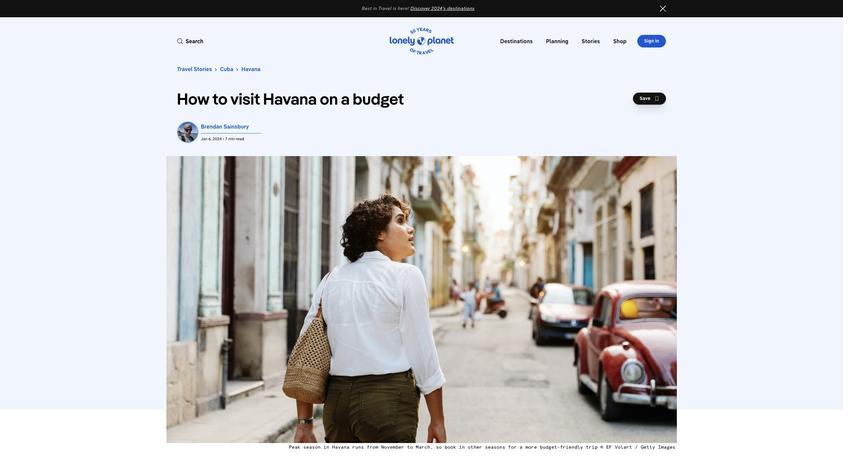 Task type: vqa. For each thing, say whether or not it's contained in the screenshot.
poets
no



Task type: describe. For each thing, give the bounding box(es) containing it.
friendly
[[560, 445, 583, 450]]

2024's
[[431, 5, 446, 11]]

seasons
[[485, 445, 505, 450]]

in right best
[[373, 5, 377, 11]]

sainsbury
[[224, 123, 249, 130]]

budget-
[[540, 445, 560, 450]]

sign in
[[644, 38, 659, 44]]

min
[[228, 136, 235, 141]]

other
[[468, 445, 482, 450]]

6,
[[209, 136, 212, 141]]

march,
[[416, 445, 433, 450]]

0 horizontal spatial to
[[212, 88, 228, 109]]

©
[[601, 445, 604, 450]]

getty
[[641, 445, 655, 450]]

sign
[[644, 38, 654, 44]]

season
[[303, 445, 321, 450]]

brendan sainsbury link
[[201, 123, 249, 130]]

jan 6, 2024 • 7 min read
[[201, 136, 244, 141]]

travel stories
[[177, 66, 212, 72]]

more
[[526, 445, 537, 450]]

1 vertical spatial travel
[[177, 66, 193, 72]]

dismiss banner image
[[660, 5, 666, 12]]

on
[[320, 88, 338, 109]]

save link
[[633, 92, 666, 105]]

how
[[177, 88, 210, 109]]

here!
[[398, 5, 409, 11]]

shop link
[[611, 24, 629, 59]]

•
[[223, 136, 224, 141]]

2024
[[213, 136, 222, 141]]

visit
[[230, 88, 260, 109]]

book
[[445, 445, 456, 450]]

cuban girl walking down street in havana, exploring the city with curiosity
1456178960 image
[[166, 156, 677, 443]]

planning link
[[544, 24, 571, 59]]

brendan sainsbury image
[[177, 122, 198, 143]]

0 horizontal spatial havana
[[241, 66, 261, 72]]

stories inside 'link'
[[582, 38, 600, 45]]

destinations
[[447, 5, 475, 11]]

save
[[640, 95, 651, 101]]

1 vertical spatial to
[[407, 445, 413, 450]]

travel stories link
[[177, 66, 212, 72]]

brendan
[[201, 123, 222, 130]]

planning
[[546, 38, 569, 45]]



Task type: locate. For each thing, give the bounding box(es) containing it.
stories
[[582, 38, 600, 45], [194, 66, 212, 72]]

cuba
[[220, 66, 233, 72]]

brendan sainsbury
[[201, 123, 249, 130]]

to left visit
[[212, 88, 228, 109]]

in right book
[[459, 445, 465, 450]]

images
[[658, 445, 676, 450]]

havana for season
[[332, 445, 350, 450]]

stories left cuba link
[[194, 66, 212, 72]]

runs
[[352, 445, 364, 450]]

budget
[[353, 88, 404, 109]]

stories left shop link
[[582, 38, 600, 45]]

1 vertical spatial a
[[520, 445, 523, 450]]

a right for at bottom right
[[520, 445, 523, 450]]

1 horizontal spatial to
[[407, 445, 413, 450]]

1 vertical spatial stories
[[194, 66, 212, 72]]

in right season in the bottom left of the page
[[324, 445, 329, 450]]

havana link
[[241, 66, 261, 72]]

travel left is
[[378, 5, 392, 11]]

stories link
[[579, 24, 603, 59]]

in
[[373, 5, 377, 11], [655, 38, 659, 44], [324, 445, 329, 450], [459, 445, 465, 450]]

to
[[212, 88, 228, 109], [407, 445, 413, 450]]

0 vertical spatial travel
[[378, 5, 392, 11]]

1 vertical spatial havana
[[263, 88, 317, 109]]

trip
[[586, 445, 598, 450]]

search
[[186, 38, 203, 45]]

best
[[362, 5, 372, 11]]

0 vertical spatial a
[[341, 88, 350, 109]]

best in travel is here! discover 2024's destinations
[[362, 5, 475, 11]]

a right 'on'
[[341, 88, 350, 109]]

2 horizontal spatial havana
[[332, 445, 350, 450]]

from
[[367, 445, 378, 450]]

how to visit havana on a budget
[[177, 88, 404, 109]]

lonely planet homepage image
[[390, 27, 454, 56]]

0 horizontal spatial a
[[341, 88, 350, 109]]

volart
[[615, 445, 632, 450]]

cuba link
[[220, 66, 233, 72]]

2 vertical spatial havana
[[332, 445, 350, 450]]

travel
[[378, 5, 392, 11], [177, 66, 193, 72]]

sign in link
[[637, 35, 666, 47]]

destinations link
[[498, 24, 536, 59]]

0 vertical spatial havana
[[241, 66, 261, 72]]

shop
[[613, 38, 627, 45]]

havana
[[241, 66, 261, 72], [263, 88, 317, 109], [332, 445, 350, 450]]

peak
[[289, 445, 301, 450]]

/
[[635, 445, 638, 450]]

1 horizontal spatial stories
[[582, 38, 600, 45]]

discover
[[411, 5, 430, 11]]

ef
[[606, 445, 612, 450]]

in inside 'sign in' link
[[655, 38, 659, 44]]

read
[[236, 136, 244, 141]]

havana for to
[[263, 88, 317, 109]]

is
[[393, 5, 397, 11]]

peak season in havana runs from november to march, so book in other seasons for a more budget-friendly trip © ef volart / getty images
[[289, 445, 676, 450]]

7
[[225, 136, 227, 141]]

0 horizontal spatial stories
[[194, 66, 212, 72]]

0 vertical spatial to
[[212, 88, 228, 109]]

destinations
[[500, 38, 533, 45]]

0 horizontal spatial travel
[[177, 66, 193, 72]]

november
[[381, 445, 404, 450]]

1 horizontal spatial a
[[520, 445, 523, 450]]

1 horizontal spatial havana
[[263, 88, 317, 109]]

a
[[341, 88, 350, 109], [520, 445, 523, 450]]

discover 2024's destinations link
[[411, 5, 475, 11]]

search button
[[177, 37, 203, 45]]

0 vertical spatial stories
[[582, 38, 600, 45]]

1 horizontal spatial travel
[[378, 5, 392, 11]]

so
[[436, 445, 442, 450]]

to left march,
[[407, 445, 413, 450]]

in right sign
[[655, 38, 659, 44]]

for
[[508, 445, 517, 450]]

travel down search button
[[177, 66, 193, 72]]

jan
[[201, 136, 208, 141]]



